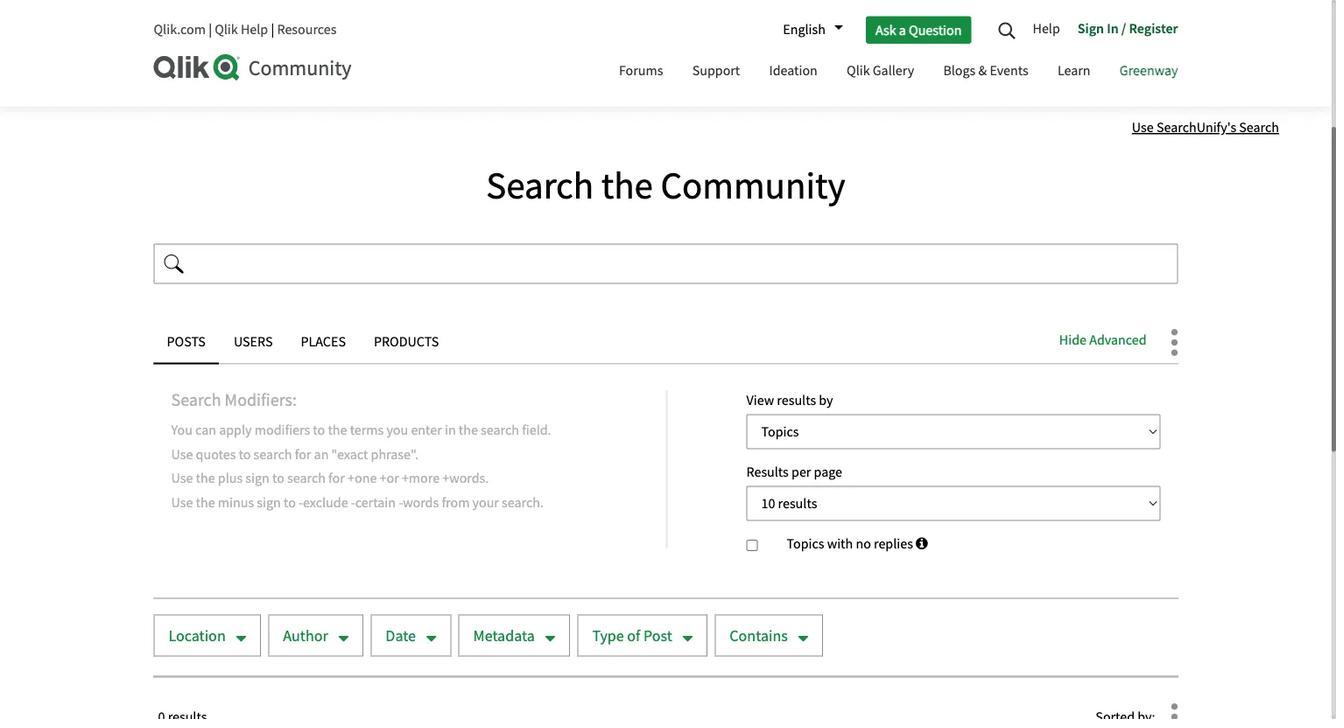 Task type: describe. For each thing, give the bounding box(es) containing it.
search for search modifiers:
[[171, 390, 221, 412]]

you can apply modifiers to the terms you enter in the search field. use quotes to search for an "exact phrase". use the plus sign to search for +one +or +more +words. use the minus sign to -exclude -certain -words from your search.
[[171, 422, 551, 512]]

topics with no replies
[[787, 536, 913, 553]]

limits search results to topics that have no replies. image
[[916, 537, 928, 551]]

0 horizontal spatial help
[[241, 21, 268, 39]]

the up "exact
[[328, 422, 347, 440]]

ideation button
[[756, 46, 831, 98]]

author
[[283, 627, 328, 647]]

sign in / register
[[1078, 19, 1178, 37]]

terms
[[350, 422, 384, 440]]

ideation
[[769, 62, 818, 80]]

qlik.com link
[[154, 21, 206, 39]]

qlik.com
[[154, 21, 206, 39]]

qlik left on
[[782, 10, 805, 28]]

per
[[792, 464, 811, 482]]

type of post
[[592, 627, 672, 647]]

to up an at bottom left
[[313, 422, 325, 440]]

use searchunify's search
[[1132, 119, 1279, 137]]

to left saas
[[707, 10, 719, 28]]

search for search the community
[[486, 162, 594, 211]]

users
[[234, 333, 273, 351]]

on
[[808, 10, 823, 28]]

searchunify's
[[1157, 119, 1236, 137]]

modifiers
[[255, 422, 310, 440]]

/
[[1121, 19, 1126, 37]]

results
[[777, 392, 816, 410]]

places link
[[288, 322, 359, 365]]

field.
[[522, 422, 551, 440]]

results
[[746, 464, 789, 482]]

top link
[[265, 64, 287, 82]]

+words.
[[442, 470, 489, 488]]

1 vertical spatial search
[[254, 446, 292, 464]]

author button
[[268, 616, 363, 658]]

you
[[171, 422, 192, 440]]

in
[[1107, 19, 1119, 37]]

2 - from the left
[[351, 494, 355, 512]]

products
[[374, 333, 439, 351]]

3 - from the left
[[399, 494, 403, 512]]

[webinar]
[[391, 10, 454, 28]]

list containing qlik community
[[154, 50, 1130, 97]]

menu bar containing forums
[[606, 46, 1191, 98]]

products link
[[361, 322, 452, 365]]

"exact
[[331, 446, 368, 464]]

can
[[195, 422, 216, 440]]

search the community
[[486, 162, 846, 211]]

qlik gallery
[[847, 62, 914, 80]]

2 vertical spatial search
[[287, 470, 326, 488]]

support button
[[679, 46, 753, 98]]

to left the 'exclude'
[[284, 494, 296, 512]]

places
[[301, 333, 346, 351]]

plus
[[218, 470, 243, 488]]

english
[[783, 21, 826, 39]]

13th:
[[851, 10, 881, 28]]

search.
[[502, 494, 544, 512]]

migration
[[648, 10, 704, 28]]

qlik.com | qlik help | resources
[[154, 21, 337, 39]]

words
[[403, 494, 439, 512]]

qlik community
[[154, 64, 249, 82]]

a
[[899, 21, 906, 39]]

metadata
[[473, 627, 535, 647]]

ask a question link
[[866, 16, 971, 44]]

topics
[[787, 536, 824, 553]]

0 vertical spatial sign
[[245, 470, 270, 488]]

type
[[592, 627, 624, 647]]

bi
[[634, 10, 645, 28]]

minus
[[218, 494, 254, 512]]

location button
[[154, 616, 261, 658]]

of
[[627, 627, 640, 647]]

phrase".
[[371, 446, 418, 464]]

post
[[643, 627, 672, 647]]

gallery
[[873, 62, 914, 80]]

register
[[883, 10, 941, 28]]

posts
[[167, 333, 206, 351]]

contains button
[[715, 616, 823, 658]]

the right in at the left bottom of page
[[459, 422, 478, 440]]

date button
[[371, 616, 451, 658]]

certain
[[355, 494, 396, 512]]

Search Query search field
[[154, 244, 1178, 285]]

learn
[[1058, 62, 1091, 80]]

2 | from the left
[[271, 21, 274, 39]]

blogs
[[943, 62, 976, 80]]



Task type: locate. For each thing, give the bounding box(es) containing it.
search
[[481, 422, 519, 440], [254, 446, 292, 464], [287, 470, 326, 488]]

0 vertical spatial &
[[518, 10, 527, 28]]

alert
[[154, 696, 1096, 720]]

qlik community link
[[154, 64, 249, 82]]

qlik right qlik.com link
[[215, 21, 238, 39]]

type of post button
[[577, 616, 708, 658]]

sign right minus
[[257, 494, 281, 512]]

accelerating
[[559, 10, 631, 28]]

the
[[601, 162, 653, 211], [328, 422, 347, 440], [459, 422, 478, 440], [196, 470, 215, 488], [196, 494, 215, 512]]

english button
[[774, 15, 843, 45]]

1 | from the left
[[208, 21, 212, 39]]

search
[[304, 64, 344, 82], [1239, 119, 1279, 137], [486, 162, 594, 211], [171, 390, 221, 412]]

quotes
[[196, 446, 236, 464]]

search left the field.
[[481, 422, 519, 440]]

resources link
[[277, 21, 337, 39]]

1 horizontal spatial for
[[328, 470, 345, 488]]

qlik gallery link
[[834, 46, 927, 98]]

1 vertical spatial for
[[328, 470, 345, 488]]

in
[[445, 422, 456, 440]]

help
[[1033, 19, 1060, 37], [241, 21, 268, 39]]

[webinar]  accenture & qlik:  accelerating bi migration to saas with qlik on dec 13th: register
[[391, 10, 941, 28]]

1 horizontal spatial with
[[827, 536, 853, 553]]

tab list
[[154, 322, 1178, 365]]

replies
[[874, 536, 913, 553]]

search down an at bottom left
[[287, 470, 326, 488]]

& inside popup button
[[978, 62, 987, 80]]

saas
[[721, 10, 751, 28]]

hide
[[1059, 331, 1087, 349]]

the up search query search field
[[601, 162, 653, 211]]

question
[[909, 21, 962, 39]]

help left sign
[[1033, 19, 1060, 37]]

enter
[[411, 422, 442, 440]]

forums button
[[606, 46, 676, 98]]

to down the apply
[[239, 446, 251, 464]]

2 horizontal spatial -
[[399, 494, 403, 512]]

& left 'qlik:'
[[518, 10, 527, 28]]

menu bar
[[606, 46, 1191, 98]]

use
[[1132, 119, 1154, 137], [171, 446, 193, 464], [171, 470, 193, 488], [171, 494, 193, 512]]

apply
[[219, 422, 252, 440]]

for left an at bottom left
[[295, 446, 311, 464]]

greenway link
[[1107, 46, 1191, 98]]

qlik help link
[[215, 21, 268, 39]]

from
[[442, 494, 470, 512]]

dec
[[826, 10, 848, 28]]

sign
[[1078, 19, 1104, 37]]

qlik left gallery
[[847, 62, 870, 80]]

no
[[856, 536, 871, 553]]

0 vertical spatial for
[[295, 446, 311, 464]]

the left plus
[[196, 470, 215, 488]]

events
[[990, 62, 1029, 80]]

ask
[[875, 21, 896, 39]]

contains
[[730, 627, 788, 647]]

-
[[299, 494, 303, 512], [351, 494, 355, 512], [399, 494, 403, 512]]

results per page
[[746, 464, 842, 482]]

&
[[518, 10, 527, 28], [978, 62, 987, 80]]

location
[[169, 627, 226, 647]]

1 horizontal spatial |
[[271, 21, 274, 39]]

with right saas
[[753, 10, 779, 28]]

heading
[[1096, 696, 1164, 720]]

metadata button
[[458, 616, 570, 658]]

greenway
[[1120, 62, 1178, 80]]

0 vertical spatial search
[[481, 422, 519, 440]]

hide advanced
[[1059, 331, 1147, 349]]

1 vertical spatial with
[[827, 536, 853, 553]]

- down +one
[[351, 494, 355, 512]]

help link
[[1033, 13, 1069, 46]]

blogs & events button
[[930, 46, 1042, 98]]

for
[[295, 446, 311, 464], [328, 470, 345, 488]]

| right qlik.com
[[208, 21, 212, 39]]

top
[[265, 64, 287, 82]]

to right plus
[[272, 470, 284, 488]]

| right qlik help link
[[271, 21, 274, 39]]

tab list containing posts
[[154, 322, 1178, 365]]

1 horizontal spatial help
[[1033, 19, 1060, 37]]

+more
[[402, 470, 440, 488]]

hide advanced link
[[1059, 320, 1147, 363]]

1 vertical spatial sign
[[257, 494, 281, 512]]

use searchunify's search link
[[1132, 119, 1332, 138]]

you
[[387, 422, 408, 440]]

view results by
[[746, 392, 833, 410]]

search modifiers:
[[171, 390, 297, 412]]

+or
[[380, 470, 399, 488]]

register link
[[881, 10, 941, 28]]

1 horizontal spatial &
[[978, 62, 987, 80]]

- right certain
[[399, 494, 403, 512]]

0 horizontal spatial |
[[208, 21, 212, 39]]

community
[[248, 55, 352, 81], [180, 64, 249, 82], [661, 162, 846, 211]]

1 - from the left
[[299, 494, 303, 512]]

search down modifiers at the bottom
[[254, 446, 292, 464]]

list
[[154, 50, 1130, 97]]

0 horizontal spatial -
[[299, 494, 303, 512]]

ask a question
[[875, 21, 962, 39]]

search for search
[[304, 64, 344, 82]]

1 horizontal spatial -
[[351, 494, 355, 512]]

an
[[314, 446, 329, 464]]

qlik down qlik.com
[[154, 64, 177, 82]]

accenture
[[457, 10, 515, 28]]

1 vertical spatial &
[[978, 62, 987, 80]]

Topics with no replies checkbox
[[746, 541, 758, 552]]

community link
[[154, 54, 588, 81]]

sign right plus
[[245, 470, 270, 488]]

None submit
[[154, 244, 194, 285]]

- right minus
[[299, 494, 303, 512]]

learn button
[[1045, 46, 1104, 98]]

advanced
[[1089, 331, 1147, 349]]

users link
[[221, 322, 286, 365]]

exclude
[[303, 494, 348, 512]]

page
[[814, 464, 842, 482]]

0 horizontal spatial with
[[753, 10, 779, 28]]

view
[[746, 392, 774, 410]]

blogs & events
[[943, 62, 1029, 80]]

support
[[692, 62, 740, 80]]

0 vertical spatial with
[[753, 10, 779, 28]]

& right blogs
[[978, 62, 987, 80]]

search modifiers: heading
[[171, 390, 587, 412]]

by
[[819, 392, 833, 410]]

0 horizontal spatial &
[[518, 10, 527, 28]]

with left no
[[827, 536, 853, 553]]

for left +one
[[328, 470, 345, 488]]

0 horizontal spatial for
[[295, 446, 311, 464]]

sign
[[245, 470, 270, 488], [257, 494, 281, 512]]

forums
[[619, 62, 663, 80]]

qlik
[[782, 10, 805, 28], [215, 21, 238, 39], [847, 62, 870, 80], [154, 64, 177, 82]]

the left minus
[[196, 494, 215, 512]]

help up top 'link'
[[241, 21, 268, 39]]

qlik image
[[154, 54, 241, 81]]

register
[[1129, 19, 1178, 37]]

modifiers:
[[225, 390, 297, 412]]



Task type: vqa. For each thing, say whether or not it's contained in the screenshot.
bottommost •
no



